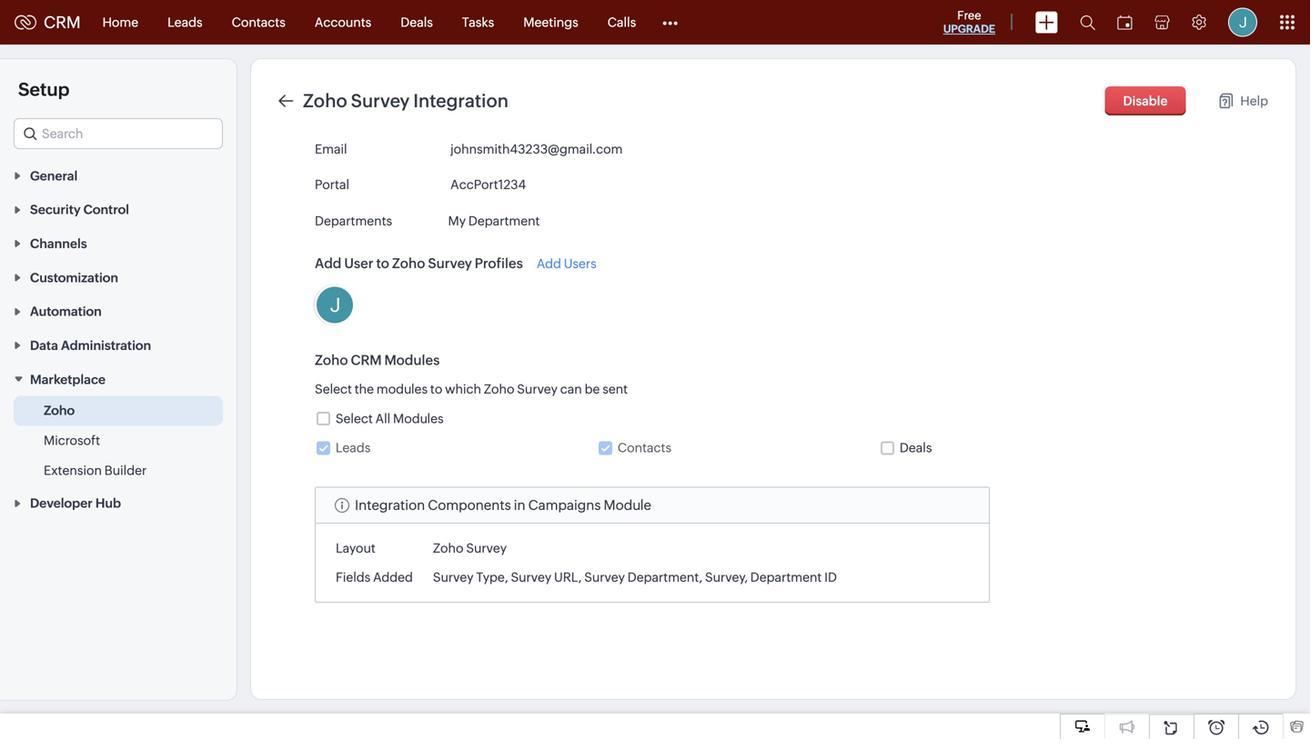 Task type: locate. For each thing, give the bounding box(es) containing it.
hub
[[95, 496, 121, 511]]

create menu image
[[1035, 11, 1058, 33]]

0 horizontal spatial department
[[468, 214, 540, 228]]

channels
[[30, 237, 87, 251]]

select
[[315, 382, 352, 397], [336, 412, 373, 426]]

modules
[[384, 353, 440, 368], [393, 412, 444, 426]]

select left the
[[315, 382, 352, 397]]

extension
[[44, 463, 102, 478]]

0 horizontal spatial to
[[376, 256, 389, 272]]

1 vertical spatial crm
[[351, 353, 382, 368]]

setup
[[18, 79, 70, 100]]

1 vertical spatial integration
[[355, 498, 425, 514]]

profiles
[[475, 256, 523, 272]]

developer
[[30, 496, 93, 511]]

contacts up module
[[618, 441, 671, 455]]

integration
[[413, 91, 509, 111], [355, 498, 425, 514]]

4 , from the left
[[744, 570, 748, 585]]

accport1234
[[450, 177, 526, 192]]

Search text field
[[15, 119, 222, 148]]

modules for select all modules
[[393, 412, 444, 426]]

0 horizontal spatial contacts
[[232, 15, 286, 30]]

modules down modules
[[393, 412, 444, 426]]

zoho inside marketplace 'region'
[[44, 403, 75, 418]]

meetings
[[523, 15, 578, 30]]

0 vertical spatial contacts
[[232, 15, 286, 30]]

1 horizontal spatial add
[[537, 256, 561, 271]]

modules up modules
[[384, 353, 440, 368]]

2 add from the left
[[537, 256, 561, 271]]

department down accport1234
[[468, 214, 540, 228]]

select left all
[[336, 412, 373, 426]]

department
[[468, 214, 540, 228], [628, 570, 699, 585], [750, 570, 822, 585]]

module
[[604, 498, 651, 514]]

logo image
[[15, 15, 36, 30]]

crm right logo
[[44, 13, 81, 32]]

1 horizontal spatial leads
[[336, 441, 371, 455]]

zoho down components
[[433, 541, 464, 556]]

2 , from the left
[[578, 570, 582, 585]]

integration components in campaigns module
[[355, 498, 651, 514]]

0 vertical spatial to
[[376, 256, 389, 272]]

contacts right leads link
[[232, 15, 286, 30]]

zoho up "email"
[[303, 91, 347, 111]]

None field
[[14, 118, 223, 149]]

zoho for zoho crm modules
[[315, 353, 348, 368]]

tasks
[[462, 15, 494, 30]]

home
[[102, 15, 138, 30]]

customization button
[[0, 260, 237, 294]]

microsoft
[[44, 433, 100, 448]]

contacts link
[[217, 0, 300, 44]]

0 vertical spatial integration
[[413, 91, 509, 111]]

zoho down marketplace
[[44, 403, 75, 418]]

1 vertical spatial leads
[[336, 441, 371, 455]]

survey
[[351, 91, 410, 111], [428, 256, 472, 272], [517, 382, 558, 397], [466, 541, 507, 556], [433, 570, 474, 585], [511, 570, 551, 585], [584, 570, 625, 585], [705, 570, 744, 585]]

crm up the
[[351, 353, 382, 368]]

add user to zoho survey profiles
[[315, 256, 523, 272]]

zoho survey integration
[[303, 91, 509, 111]]

profile element
[[1217, 0, 1268, 44]]

crm link
[[15, 13, 81, 32]]

data administration
[[30, 338, 151, 353]]

,
[[505, 570, 508, 585], [578, 570, 582, 585], [699, 570, 702, 585], [744, 570, 748, 585]]

crm
[[44, 13, 81, 32], [351, 353, 382, 368]]

zoho right which
[[484, 382, 514, 397]]

zoho
[[303, 91, 347, 111], [392, 256, 425, 272], [315, 353, 348, 368], [484, 382, 514, 397], [44, 403, 75, 418], [433, 541, 464, 556]]

1 vertical spatial contacts
[[618, 441, 671, 455]]

search image
[[1080, 15, 1095, 30]]

1 horizontal spatial crm
[[351, 353, 382, 368]]

1 vertical spatial select
[[336, 412, 373, 426]]

0 horizontal spatial leads
[[168, 15, 203, 30]]

0 vertical spatial leads
[[168, 15, 203, 30]]

add left user
[[315, 256, 342, 272]]

in
[[514, 498, 525, 514]]

leads down select all modules
[[336, 441, 371, 455]]

tasks link
[[448, 0, 509, 44]]

general
[[30, 169, 78, 183]]

0 vertical spatial select
[[315, 382, 352, 397]]

1 horizontal spatial to
[[430, 382, 442, 397]]

zoho link
[[44, 402, 75, 420]]

upgrade
[[943, 23, 995, 35]]

user
[[344, 256, 374, 272]]

to
[[376, 256, 389, 272], [430, 382, 442, 397]]

1 , from the left
[[505, 570, 508, 585]]

be
[[585, 382, 600, 397]]

0 vertical spatial crm
[[44, 13, 81, 32]]

to right user
[[376, 256, 389, 272]]

0 horizontal spatial add
[[315, 256, 342, 272]]

accounts link
[[300, 0, 386, 44]]

integration up layout
[[355, 498, 425, 514]]

loading image
[[315, 285, 355, 325]]

contacts
[[232, 15, 286, 30], [618, 441, 671, 455]]

select for select the modules to which zoho survey can be sent
[[315, 382, 352, 397]]

added
[[373, 570, 413, 585]]

departments
[[315, 214, 392, 228]]

fields added
[[336, 570, 413, 585]]

leads right the "home" 'link'
[[168, 15, 203, 30]]

builder
[[104, 463, 147, 478]]

add for add user to zoho survey profiles
[[315, 256, 342, 272]]

deals
[[401, 15, 433, 30]]

components
[[428, 498, 511, 514]]

zoho down the loading icon
[[315, 353, 348, 368]]

zoho crm modules
[[315, 353, 440, 368]]

1 add from the left
[[315, 256, 342, 272]]

1 horizontal spatial department
[[628, 570, 699, 585]]

0 horizontal spatial crm
[[44, 13, 81, 32]]

profile image
[[1228, 8, 1257, 37]]

1 horizontal spatial contacts
[[618, 441, 671, 455]]

department down module
[[628, 570, 699, 585]]

disable
[[1123, 94, 1168, 108]]

0 vertical spatial modules
[[384, 353, 440, 368]]

integration down tasks link
[[413, 91, 509, 111]]

johnsmith43233@gmail.com
[[450, 142, 623, 156]]

zoho for zoho survey
[[433, 541, 464, 556]]

portal
[[315, 177, 349, 192]]

meetings link
[[509, 0, 593, 44]]

leads
[[168, 15, 203, 30], [336, 441, 371, 455]]

add left users
[[537, 256, 561, 271]]

select all modules
[[336, 412, 444, 426]]

1 vertical spatial modules
[[393, 412, 444, 426]]

add
[[315, 256, 342, 272], [537, 256, 561, 271]]

my department
[[448, 214, 540, 228]]

department left id
[[750, 570, 822, 585]]

security control button
[[0, 192, 237, 226]]

data
[[30, 338, 58, 353]]

to left which
[[430, 382, 442, 397]]

marketplace region
[[0, 396, 237, 486]]



Task type: describe. For each thing, give the bounding box(es) containing it.
1 vertical spatial to
[[430, 382, 442, 397]]

my
[[448, 214, 466, 228]]

administration
[[61, 338, 151, 353]]

layout
[[336, 541, 376, 556]]

customization
[[30, 271, 118, 285]]

zoho for zoho survey integration
[[303, 91, 347, 111]]

zoho survey
[[433, 541, 507, 556]]

sent
[[602, 382, 628, 397]]

users
[[564, 256, 597, 271]]

marketplace button
[[0, 362, 237, 396]]

zoho right user
[[392, 256, 425, 272]]

select the modules to which zoho survey can be sent
[[315, 382, 628, 397]]

accounts
[[315, 15, 371, 30]]

3 , from the left
[[699, 570, 702, 585]]

automation
[[30, 304, 102, 319]]

select for select all modules
[[336, 412, 373, 426]]

leads link
[[153, 0, 217, 44]]

disable button
[[1105, 86, 1186, 116]]

create menu element
[[1024, 0, 1069, 44]]

developer hub
[[30, 496, 121, 511]]

calls
[[607, 15, 636, 30]]

help
[[1240, 94, 1268, 108]]

url
[[554, 570, 578, 585]]

survey type , survey url , survey department , survey , department id
[[433, 570, 837, 585]]

free upgrade
[[943, 9, 995, 35]]

which
[[445, 382, 481, 397]]

security
[[30, 203, 81, 217]]

control
[[83, 203, 129, 217]]

can
[[560, 382, 582, 397]]

extension builder
[[44, 463, 147, 478]]

campaigns
[[528, 498, 601, 514]]

marketplace
[[30, 372, 106, 387]]

deals link
[[386, 0, 448, 44]]

calendar image
[[1117, 15, 1133, 30]]

add for add users
[[537, 256, 561, 271]]

calls link
[[593, 0, 651, 44]]

modules
[[377, 382, 428, 397]]

home link
[[88, 0, 153, 44]]

2 horizontal spatial department
[[750, 570, 822, 585]]

developer hub button
[[0, 486, 237, 520]]

automation button
[[0, 294, 237, 328]]

free
[[957, 9, 981, 22]]

type
[[476, 570, 505, 585]]

security control
[[30, 203, 129, 217]]

data administration button
[[0, 328, 237, 362]]

fields
[[336, 570, 371, 585]]

search element
[[1069, 0, 1106, 45]]

modules for zoho crm modules
[[384, 353, 440, 368]]

channels button
[[0, 226, 237, 260]]

Other Modules field
[[651, 8, 690, 37]]

email
[[315, 142, 347, 156]]

zoho for zoho
[[44, 403, 75, 418]]

all
[[375, 412, 390, 426]]

add users
[[537, 256, 597, 271]]

general button
[[0, 158, 237, 192]]

the
[[355, 382, 374, 397]]

microsoft link
[[44, 432, 100, 450]]

id
[[824, 570, 837, 585]]



Task type: vqa. For each thing, say whether or not it's contained in the screenshot.
the bottom to
yes



